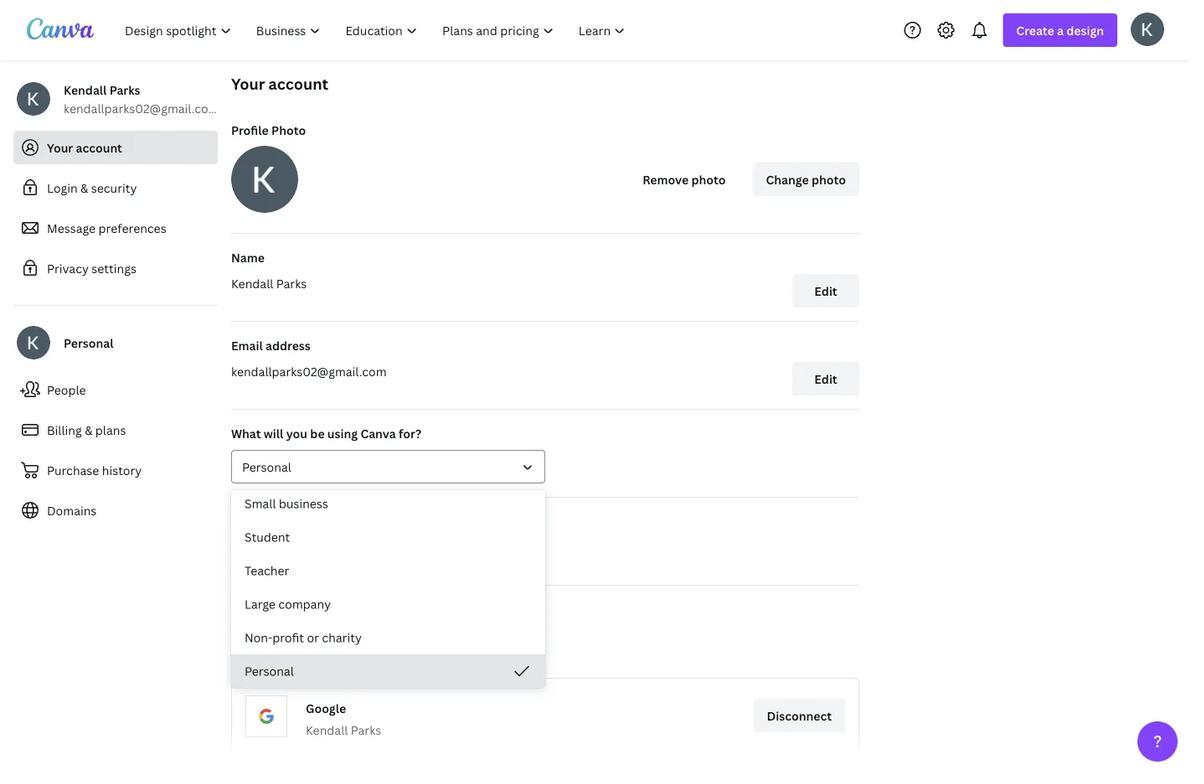 Task type: locate. For each thing, give the bounding box(es) containing it.
top level navigation element
[[114, 13, 640, 47]]

message
[[47, 220, 96, 236]]

login & security link
[[13, 171, 218, 205]]

privacy
[[47, 260, 89, 276]]

parks down personal button
[[351, 722, 381, 738]]

0 horizontal spatial parks
[[110, 82, 140, 98]]

photo
[[272, 122, 306, 138]]

student
[[245, 529, 290, 545]]

photo inside change photo button
[[812, 171, 847, 187]]

billing
[[47, 422, 82, 438]]

address
[[266, 337, 311, 353]]

2 vertical spatial personal
[[245, 663, 294, 679]]

2 vertical spatial parks
[[351, 722, 381, 738]]

0 vertical spatial kendallparks02@gmail.com
[[64, 100, 219, 116]]

0 vertical spatial your
[[231, 73, 265, 94]]

2 horizontal spatial kendall
[[306, 722, 348, 738]]

2 vertical spatial kendall
[[306, 722, 348, 738]]

kendallparks02@gmail.com up your account link
[[64, 100, 219, 116]]

canva right the in
[[418, 647, 453, 663]]

be
[[310, 425, 325, 441]]

0 vertical spatial account
[[269, 73, 329, 94]]

1 edit button from the top
[[793, 274, 860, 308]]

kendall for kendall parks kendallparks02@gmail.com
[[64, 82, 107, 98]]

personal inside 'button'
[[242, 459, 291, 475]]

your account link
[[13, 131, 218, 164]]

parks for kendall parks
[[276, 275, 307, 291]]

disconnect
[[767, 708, 832, 724]]

parks up your account link
[[110, 82, 140, 98]]

change
[[767, 171, 809, 187]]

google kendall parks
[[306, 700, 381, 738]]

large company
[[245, 596, 331, 612]]

list box
[[231, 487, 546, 688]]

services
[[231, 647, 279, 663]]

0 vertical spatial edit button
[[793, 274, 860, 308]]

kendall
[[64, 82, 107, 98], [231, 275, 274, 291], [306, 722, 348, 738]]

1 horizontal spatial kendallparks02@gmail.com
[[231, 363, 387, 379]]

1 vertical spatial edit
[[815, 371, 838, 387]]

& inside "link"
[[81, 180, 88, 196]]

1 horizontal spatial photo
[[812, 171, 847, 187]]

for?
[[399, 425, 422, 441]]

to left log
[[355, 647, 367, 663]]

0 vertical spatial edit
[[815, 283, 838, 299]]

disconnect button
[[754, 699, 846, 733]]

parks
[[110, 82, 140, 98], [276, 275, 307, 291], [351, 722, 381, 738]]

your account up "login & security"
[[47, 140, 122, 155]]

your account up photo
[[231, 73, 329, 94]]

log
[[370, 647, 387, 663]]

0 horizontal spatial kendall
[[64, 82, 107, 98]]

kendall down google
[[306, 722, 348, 738]]

& inside 'link'
[[85, 422, 93, 438]]

1 horizontal spatial parks
[[276, 275, 307, 291]]

kendall up your account link
[[64, 82, 107, 98]]

connected social accounts
[[231, 601, 385, 617]]

will
[[264, 425, 284, 441]]

canva
[[361, 425, 396, 441], [418, 647, 453, 663]]

name
[[231, 249, 265, 265]]

0 horizontal spatial your account
[[47, 140, 122, 155]]

1 photo from the left
[[692, 171, 726, 187]]

2 edit button from the top
[[793, 362, 860, 396]]

kendall for kendall parks
[[231, 275, 274, 291]]

your account
[[231, 73, 329, 94], [47, 140, 122, 155]]

teacher option
[[231, 554, 546, 588]]

personal up the people
[[64, 335, 114, 351]]

& for login
[[81, 180, 88, 196]]

canva left for?
[[361, 425, 396, 441]]

remove photo button
[[630, 163, 740, 196]]

account up photo
[[269, 73, 329, 94]]

purchase history
[[47, 462, 142, 478]]

your up the "login"
[[47, 140, 73, 155]]

to
[[355, 647, 367, 663], [403, 647, 415, 663]]

& right the "login"
[[81, 180, 88, 196]]

2 photo from the left
[[812, 171, 847, 187]]

0 vertical spatial &
[[81, 180, 88, 196]]

kendall parks image
[[1131, 12, 1165, 46]]

your
[[231, 73, 265, 94], [47, 140, 73, 155]]

large
[[245, 596, 276, 612]]

1 vertical spatial kendall
[[231, 275, 274, 291]]

your up profile
[[231, 73, 265, 94]]

parks inside kendall parks kendallparks02@gmail.com
[[110, 82, 140, 98]]

design
[[1067, 22, 1105, 38]]

people
[[47, 382, 86, 398]]

personal option
[[231, 655, 546, 688]]

kendall inside kendall parks kendallparks02@gmail.com
[[64, 82, 107, 98]]

personal
[[64, 335, 114, 351], [242, 459, 291, 475], [245, 663, 294, 679]]

you
[[286, 425, 308, 441], [308, 647, 329, 663]]

0 horizontal spatial photo
[[692, 171, 726, 187]]

1 horizontal spatial canva
[[418, 647, 453, 663]]

or
[[307, 630, 319, 646]]

kendall parks
[[231, 275, 307, 291]]

what
[[231, 425, 261, 441]]

photo inside the remove photo button
[[692, 171, 726, 187]]

0 horizontal spatial kendallparks02@gmail.com
[[64, 100, 219, 116]]

personal down will
[[242, 459, 291, 475]]

0 vertical spatial your account
[[231, 73, 329, 94]]

0 vertical spatial parks
[[110, 82, 140, 98]]

2 horizontal spatial parks
[[351, 722, 381, 738]]

account up "login & security"
[[76, 140, 122, 155]]

large company button
[[231, 588, 546, 621]]

1 vertical spatial &
[[85, 422, 93, 438]]

0 horizontal spatial canva
[[361, 425, 396, 441]]

0 horizontal spatial to
[[355, 647, 367, 663]]

photo
[[692, 171, 726, 187], [812, 171, 847, 187]]

edit button for kendall parks
[[793, 274, 860, 308]]

create a design
[[1017, 22, 1105, 38]]

1 horizontal spatial your
[[231, 73, 265, 94]]

you left be
[[286, 425, 308, 441]]

to right the in
[[403, 647, 415, 663]]

1 vertical spatial you
[[308, 647, 329, 663]]

company
[[279, 596, 331, 612]]

0 horizontal spatial your
[[47, 140, 73, 155]]

&
[[81, 180, 88, 196], [85, 422, 93, 438]]

small business option
[[231, 487, 546, 520]]

you for will
[[286, 425, 308, 441]]

1 vertical spatial kendallparks02@gmail.com
[[231, 363, 387, 379]]

edit button for kendallparks02@gmail.com
[[793, 362, 860, 396]]

security
[[91, 180, 137, 196]]

account
[[269, 73, 329, 94], [76, 140, 122, 155]]

kendall inside google kendall parks
[[306, 722, 348, 738]]

0 vertical spatial personal
[[64, 335, 114, 351]]

0 vertical spatial kendall
[[64, 82, 107, 98]]

remove photo
[[643, 171, 726, 187]]

1 vertical spatial parks
[[276, 275, 307, 291]]

1 horizontal spatial to
[[403, 647, 415, 663]]

edit
[[815, 283, 838, 299], [815, 371, 838, 387]]

1 horizontal spatial kendall
[[231, 275, 274, 291]]

preferences
[[98, 220, 166, 236]]

photo right 'remove'
[[692, 171, 726, 187]]

kendall down the name
[[231, 275, 274, 291]]

1 horizontal spatial your account
[[231, 73, 329, 94]]

you for that
[[308, 647, 329, 663]]

1 horizontal spatial account
[[269, 73, 329, 94]]

2 edit from the top
[[815, 371, 838, 387]]

edit button
[[793, 274, 860, 308], [793, 362, 860, 396]]

kendallparks02@gmail.com
[[64, 100, 219, 116], [231, 363, 387, 379]]

kendallparks02@gmail.com down "address" in the left top of the page
[[231, 363, 387, 379]]

1 edit from the top
[[815, 283, 838, 299]]

1 vertical spatial edit button
[[793, 362, 860, 396]]

login & security
[[47, 180, 137, 196]]

student option
[[231, 520, 546, 554]]

accounts
[[333, 601, 385, 617]]

teacher
[[245, 563, 289, 579]]

personal down non-
[[245, 663, 294, 679]]

a
[[1058, 22, 1064, 38]]

parks for kendall parks kendallparks02@gmail.com
[[110, 82, 140, 98]]

1 vertical spatial personal
[[242, 459, 291, 475]]

billing & plans link
[[13, 413, 218, 447]]

photo right "change"
[[812, 171, 847, 187]]

parks up "address" in the left top of the page
[[276, 275, 307, 291]]

& left the plans
[[85, 422, 93, 438]]

0 vertical spatial you
[[286, 425, 308, 441]]

0 horizontal spatial account
[[76, 140, 122, 155]]

1 vertical spatial canva
[[418, 647, 453, 663]]

you down or
[[308, 647, 329, 663]]

business
[[279, 496, 328, 512]]

edit for kendall parks
[[815, 283, 838, 299]]

settings
[[92, 260, 137, 276]]



Task type: vqa. For each thing, say whether or not it's contained in the screenshot.
Personal to the middle
yes



Task type: describe. For each thing, give the bounding box(es) containing it.
social
[[297, 601, 330, 617]]

what will you be using canva for?
[[231, 425, 422, 441]]

teacher button
[[231, 554, 546, 588]]

people link
[[13, 373, 218, 407]]

message preferences link
[[13, 211, 218, 245]]

non-profit or charity
[[245, 630, 362, 646]]

login
[[47, 180, 78, 196]]

purchase
[[47, 462, 99, 478]]

2 to from the left
[[403, 647, 415, 663]]

history
[[102, 462, 142, 478]]

profit
[[273, 630, 304, 646]]

non-
[[245, 630, 273, 646]]

connected
[[231, 601, 294, 617]]

using
[[328, 425, 358, 441]]

1 vertical spatial your account
[[47, 140, 122, 155]]

that
[[282, 647, 305, 663]]

charity
[[322, 630, 362, 646]]

email
[[231, 337, 263, 353]]

google
[[306, 700, 346, 716]]

list box containing small business
[[231, 487, 546, 688]]

0 vertical spatial canva
[[361, 425, 396, 441]]

domains link
[[13, 494, 218, 527]]

profile
[[231, 122, 269, 138]]

in
[[390, 647, 400, 663]]

plans
[[95, 422, 126, 438]]

privacy settings link
[[13, 251, 218, 285]]

email address
[[231, 337, 311, 353]]

remove
[[643, 171, 689, 187]]

edit for kendallparks02@gmail.com
[[815, 371, 838, 387]]

personal inside button
[[245, 663, 294, 679]]

non-profit or charity option
[[231, 621, 546, 655]]

non-profit or charity button
[[231, 621, 546, 655]]

small business button
[[231, 487, 546, 520]]

message preferences
[[47, 220, 166, 236]]

kendall parks kendallparks02@gmail.com
[[64, 82, 219, 116]]

use
[[332, 647, 352, 663]]

purchase history link
[[13, 453, 218, 487]]

large company option
[[231, 588, 546, 621]]

personal button
[[231, 655, 546, 688]]

small
[[245, 496, 276, 512]]

photo for remove photo
[[692, 171, 726, 187]]

billing & plans
[[47, 422, 126, 438]]

profile photo
[[231, 122, 306, 138]]

1 vertical spatial your
[[47, 140, 73, 155]]

small business
[[245, 496, 328, 512]]

1 vertical spatial account
[[76, 140, 122, 155]]

1 to from the left
[[355, 647, 367, 663]]

privacy settings
[[47, 260, 137, 276]]

domains
[[47, 502, 97, 518]]

services that you use to log in to canva
[[231, 647, 453, 663]]

language
[[231, 513, 286, 529]]

change photo button
[[753, 163, 860, 196]]

parks inside google kendall parks
[[351, 722, 381, 738]]

change photo
[[767, 171, 847, 187]]

photo for change photo
[[812, 171, 847, 187]]

& for billing
[[85, 422, 93, 438]]

create
[[1017, 22, 1055, 38]]

Personal button
[[231, 450, 546, 484]]

student button
[[231, 520, 546, 554]]

create a design button
[[1004, 13, 1118, 47]]



